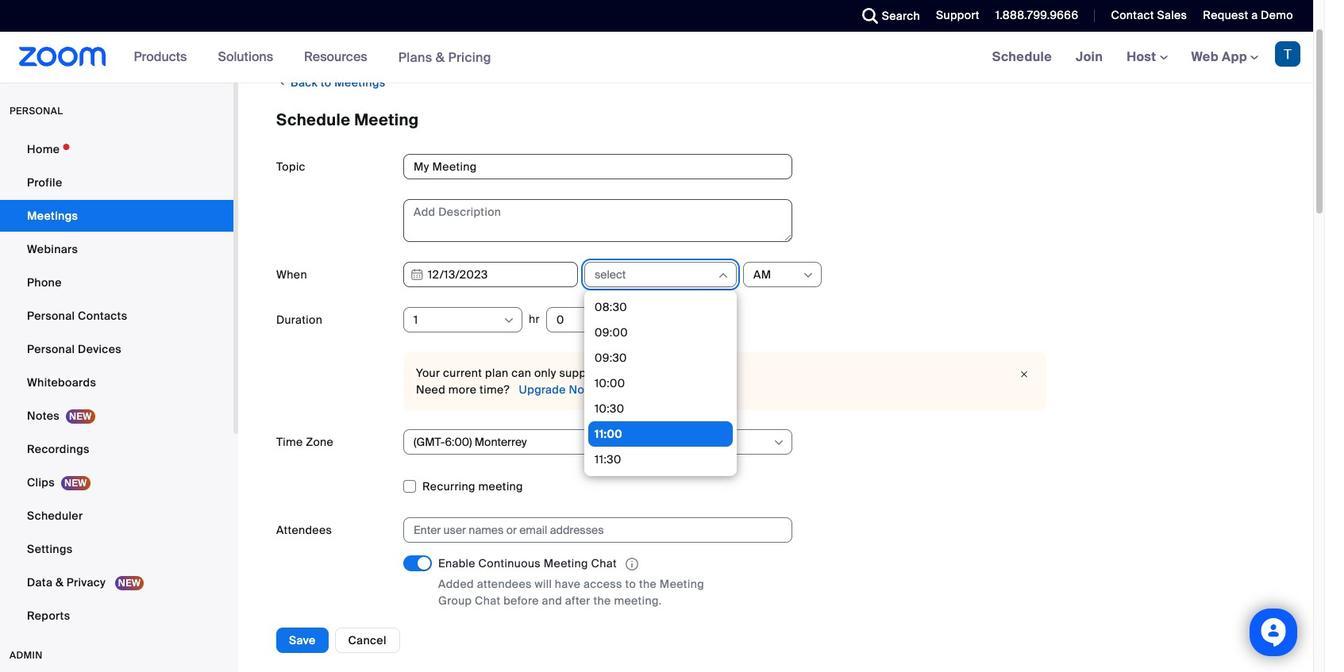 Task type: describe. For each thing, give the bounding box(es) containing it.
have
[[555, 578, 581, 592]]

plans
[[398, 49, 432, 66]]

1 button
[[414, 308, 502, 332]]

when
[[276, 268, 307, 282]]

cancel
[[348, 634, 387, 648]]

zoom logo image
[[19, 47, 106, 67]]

When text field
[[403, 262, 578, 287]]

show options image for am
[[802, 269, 815, 282]]

notes link
[[0, 400, 233, 432]]

join link
[[1064, 32, 1115, 83]]

current
[[443, 366, 482, 380]]

host button
[[1127, 48, 1168, 65]]

cancel button
[[335, 628, 400, 654]]

reports
[[27, 609, 70, 623]]

personal contacts
[[27, 309, 127, 323]]

contact
[[1111, 8, 1155, 22]]

search
[[882, 9, 920, 23]]

data & privacy
[[27, 576, 109, 590]]

08:30
[[595, 300, 627, 314]]

1.888.799.9666 button up the join
[[984, 0, 1083, 32]]

access
[[584, 578, 623, 592]]

time
[[276, 435, 303, 450]]

1
[[414, 313, 418, 327]]

Topic text field
[[403, 154, 793, 179]]

continuous
[[479, 557, 541, 571]]

select start time text field
[[595, 263, 716, 287]]

resources button
[[304, 32, 375, 83]]

schedule for schedule meeting
[[276, 110, 351, 130]]

host
[[1127, 48, 1160, 65]]

save button
[[276, 628, 328, 654]]

meeting inside application
[[544, 557, 588, 571]]

list box containing 08:30
[[588, 0, 733, 473]]

web app
[[1192, 48, 1248, 65]]

privacy
[[67, 576, 106, 590]]

time?
[[480, 383, 510, 397]]

personal
[[10, 105, 63, 118]]

meetings navigation
[[981, 32, 1314, 83]]

save
[[289, 634, 316, 648]]

products
[[134, 48, 187, 65]]

admin
[[10, 650, 43, 662]]

11:30
[[595, 453, 622, 467]]

your current plan can only support 40 minutes per meeting. need more time? upgrade now
[[416, 366, 738, 397]]

contact sales
[[1111, 8, 1188, 22]]

40
[[605, 366, 620, 380]]

recordings
[[27, 442, 90, 457]]

home
[[27, 142, 60, 156]]

enable
[[438, 557, 476, 571]]

clips link
[[0, 467, 233, 499]]

schedule link
[[981, 32, 1064, 83]]

1 horizontal spatial the
[[639, 578, 657, 592]]

reports link
[[0, 600, 233, 632]]

app
[[1222, 48, 1248, 65]]

Add Description text field
[[403, 199, 793, 242]]

meetings inside personal menu menu
[[27, 209, 78, 223]]

1 vertical spatial the
[[594, 594, 611, 609]]

home link
[[0, 133, 233, 165]]

time zone
[[276, 435, 334, 450]]

solutions button
[[218, 32, 280, 83]]

now
[[569, 383, 593, 397]]

request a demo
[[1203, 8, 1294, 22]]

enable continuous meeting chat application
[[438, 556, 740, 574]]

meeting id option group
[[403, 630, 1275, 655]]

hr
[[529, 312, 540, 326]]

product information navigation
[[122, 32, 503, 83]]

support
[[936, 8, 980, 22]]

sales
[[1158, 8, 1188, 22]]

attendees
[[477, 578, 532, 592]]

search button
[[850, 0, 924, 32]]

added attendees will have access to the meeting group chat before and after the meeting.
[[438, 578, 704, 609]]

phone
[[27, 276, 62, 290]]

enable continuous meeting chat
[[438, 557, 617, 571]]

per
[[669, 366, 687, 380]]

personal for personal contacts
[[27, 309, 75, 323]]

recordings link
[[0, 434, 233, 465]]

profile
[[27, 176, 62, 190]]

and
[[542, 594, 562, 609]]

09:00
[[595, 326, 628, 340]]

personal devices link
[[0, 334, 233, 365]]

need
[[416, 383, 446, 397]]

back to meetings link
[[276, 69, 386, 95]]

data & privacy link
[[0, 567, 233, 599]]

personal contacts link
[[0, 300, 233, 332]]

whiteboards link
[[0, 367, 233, 399]]

contacts
[[78, 309, 127, 323]]

more
[[449, 383, 477, 397]]

after
[[565, 594, 591, 609]]

show options image
[[773, 437, 785, 450]]

learn more about enable continuous meeting chat image
[[621, 558, 643, 572]]

plan
[[485, 366, 509, 380]]

1.888.799.9666
[[996, 8, 1079, 22]]



Task type: locate. For each thing, give the bounding box(es) containing it.
personal menu menu
[[0, 133, 233, 634]]

show options image right am popup button
[[802, 269, 815, 282]]

left image
[[276, 74, 288, 90]]

list box
[[588, 0, 733, 473]]

1 vertical spatial show options image
[[503, 314, 515, 327]]

pricing
[[448, 49, 492, 66]]

recurring meeting
[[423, 480, 523, 494]]

1.888.799.9666 button
[[984, 0, 1083, 32], [996, 8, 1079, 22]]

1 horizontal spatial schedule
[[992, 48, 1052, 65]]

clips
[[27, 476, 55, 490]]

data
[[27, 576, 53, 590]]

the
[[639, 578, 657, 592], [594, 594, 611, 609]]

banner containing products
[[0, 32, 1314, 83]]

1.888.799.9666 button up the schedule link
[[996, 8, 1079, 22]]

notes
[[27, 409, 60, 423]]

webinars link
[[0, 233, 233, 265]]

1 vertical spatial meetings
[[27, 209, 78, 223]]

whiteboards
[[27, 376, 96, 390]]

to inside 'link'
[[321, 75, 332, 90]]

1 personal from the top
[[27, 309, 75, 323]]

added
[[438, 578, 474, 592]]

devices
[[78, 342, 122, 357]]

0 vertical spatial chat
[[591, 557, 617, 571]]

phone link
[[0, 267, 233, 299]]

web app button
[[1192, 48, 1259, 65]]

meetings
[[335, 75, 386, 90], [27, 209, 78, 223]]

settings link
[[0, 534, 233, 565]]

scheduler
[[27, 509, 83, 523]]

09:30
[[595, 351, 627, 365]]

11:00
[[595, 427, 623, 442]]

recurring
[[423, 480, 476, 494]]

personal down phone on the top left of the page
[[27, 309, 75, 323]]

0 horizontal spatial show options image
[[503, 314, 515, 327]]

& right plans
[[436, 49, 445, 66]]

1 horizontal spatial chat
[[591, 557, 617, 571]]

0 horizontal spatial meeting.
[[614, 594, 662, 609]]

meeting. right per
[[690, 366, 738, 380]]

meetings up "webinars"
[[27, 209, 78, 223]]

meeting
[[479, 480, 523, 494]]

0 vertical spatial show options image
[[802, 269, 815, 282]]

chat inside added attendees will have access to the meeting group chat before and after the meeting.
[[475, 594, 501, 609]]

to
[[321, 75, 332, 90], [626, 578, 636, 592]]

am
[[754, 268, 772, 282]]

0 vertical spatial personal
[[27, 309, 75, 323]]

meeting. inside added attendees will have access to the meeting group chat before and after the meeting.
[[614, 594, 662, 609]]

1 vertical spatial to
[[626, 578, 636, 592]]

1 vertical spatial schedule
[[276, 110, 351, 130]]

&
[[436, 49, 445, 66], [56, 576, 64, 590]]

demo
[[1261, 8, 1294, 22]]

meeting
[[354, 110, 419, 130], [544, 557, 588, 571], [660, 578, 704, 592], [276, 636, 321, 650]]

& for pricing
[[436, 49, 445, 66]]

topic
[[276, 160, 306, 174]]

meeting id
[[276, 636, 336, 650]]

scheduler link
[[0, 500, 233, 532]]

0 horizontal spatial &
[[56, 576, 64, 590]]

0 vertical spatial to
[[321, 75, 332, 90]]

1 vertical spatial meeting.
[[614, 594, 662, 609]]

0 horizontal spatial meetings
[[27, 209, 78, 223]]

0 vertical spatial &
[[436, 49, 445, 66]]

chat up the access
[[591, 557, 617, 571]]

show options image
[[802, 269, 815, 282], [503, 314, 515, 327]]

& for privacy
[[56, 576, 64, 590]]

to right back at top left
[[321, 75, 332, 90]]

settings
[[27, 542, 73, 557]]

to inside added attendees will have access to the meeting group chat before and after the meeting.
[[626, 578, 636, 592]]

chat
[[591, 557, 617, 571], [475, 594, 501, 609]]

meeting inside added attendees will have access to the meeting group chat before and after the meeting.
[[660, 578, 704, 592]]

attendees
[[276, 523, 332, 538]]

chat down attendees
[[475, 594, 501, 609]]

minutes
[[622, 366, 666, 380]]

1 vertical spatial personal
[[27, 342, 75, 357]]

upgrade now link
[[516, 383, 593, 397]]

to down learn more about enable continuous meeting chat icon
[[626, 578, 636, 592]]

& inside 'product information' navigation
[[436, 49, 445, 66]]

personal devices
[[27, 342, 122, 357]]

profile picture image
[[1275, 41, 1301, 67]]

0 vertical spatial the
[[639, 578, 657, 592]]

1 horizontal spatial &
[[436, 49, 445, 66]]

chat inside application
[[591, 557, 617, 571]]

hide options image
[[717, 269, 730, 282]]

plans & pricing
[[398, 49, 492, 66]]

meeting down back to meetings
[[354, 110, 419, 130]]

the down learn more about enable continuous meeting chat icon
[[639, 578, 657, 592]]

1 horizontal spatial show options image
[[802, 269, 815, 282]]

meetings down resources
[[335, 75, 386, 90]]

meetings link
[[0, 200, 233, 232]]

can
[[512, 366, 531, 380]]

before
[[504, 594, 539, 609]]

upgrade
[[519, 383, 566, 397]]

0 vertical spatial meeting.
[[690, 366, 738, 380]]

meetings inside 'link'
[[335, 75, 386, 90]]

schedule inside meetings navigation
[[992, 48, 1052, 65]]

a
[[1252, 8, 1258, 22]]

meeting.
[[690, 366, 738, 380], [614, 594, 662, 609]]

10:00
[[595, 376, 625, 391]]

products button
[[134, 32, 194, 83]]

Persistent Chat, enter email address,Enter user names or email addresses text field
[[414, 519, 768, 542]]

show options image left hr
[[503, 314, 515, 327]]

0 vertical spatial schedule
[[992, 48, 1052, 65]]

webinars
[[27, 242, 78, 257]]

schedule down 1.888.799.9666
[[992, 48, 1052, 65]]

will
[[535, 578, 552, 592]]

0 horizontal spatial schedule
[[276, 110, 351, 130]]

& right data
[[56, 576, 64, 590]]

back to meetings
[[288, 75, 386, 90]]

schedule meeting
[[276, 110, 419, 130]]

personal for personal devices
[[27, 342, 75, 357]]

meeting right the access
[[660, 578, 704, 592]]

show options image for 1
[[503, 314, 515, 327]]

meeting left id
[[276, 636, 321, 650]]

back
[[291, 75, 318, 90]]

1 horizontal spatial to
[[626, 578, 636, 592]]

schedule for schedule
[[992, 48, 1052, 65]]

meeting. inside 'your current plan can only support 40 minutes per meeting. need more time? upgrade now'
[[690, 366, 738, 380]]

plans & pricing link
[[398, 49, 492, 66], [398, 49, 492, 66]]

10:30
[[595, 402, 625, 416]]

group
[[438, 594, 472, 609]]

1 vertical spatial &
[[56, 576, 64, 590]]

solutions
[[218, 48, 273, 65]]

schedule down back at top left
[[276, 110, 351, 130]]

0 horizontal spatial chat
[[475, 594, 501, 609]]

resources
[[304, 48, 367, 65]]

& inside data & privacy link
[[56, 576, 64, 590]]

banner
[[0, 32, 1314, 83]]

0 vertical spatial meetings
[[335, 75, 386, 90]]

duration
[[276, 313, 323, 327]]

personal up whiteboards at the left bottom of page
[[27, 342, 75, 357]]

1 horizontal spatial meetings
[[335, 75, 386, 90]]

the down the access
[[594, 594, 611, 609]]

only
[[534, 366, 557, 380]]

1 horizontal spatial meeting.
[[690, 366, 738, 380]]

0 horizontal spatial to
[[321, 75, 332, 90]]

close image
[[1015, 367, 1034, 383]]

join
[[1076, 48, 1103, 65]]

0 horizontal spatial the
[[594, 594, 611, 609]]

profile link
[[0, 167, 233, 199]]

meeting. down learn more about enable continuous meeting chat icon
[[614, 594, 662, 609]]

1 vertical spatial chat
[[475, 594, 501, 609]]

zone
[[306, 435, 334, 450]]

2 personal from the top
[[27, 342, 75, 357]]

meeting up "have"
[[544, 557, 588, 571]]



Task type: vqa. For each thing, say whether or not it's contained in the screenshot.
Schedule Meeting the Schedule
yes



